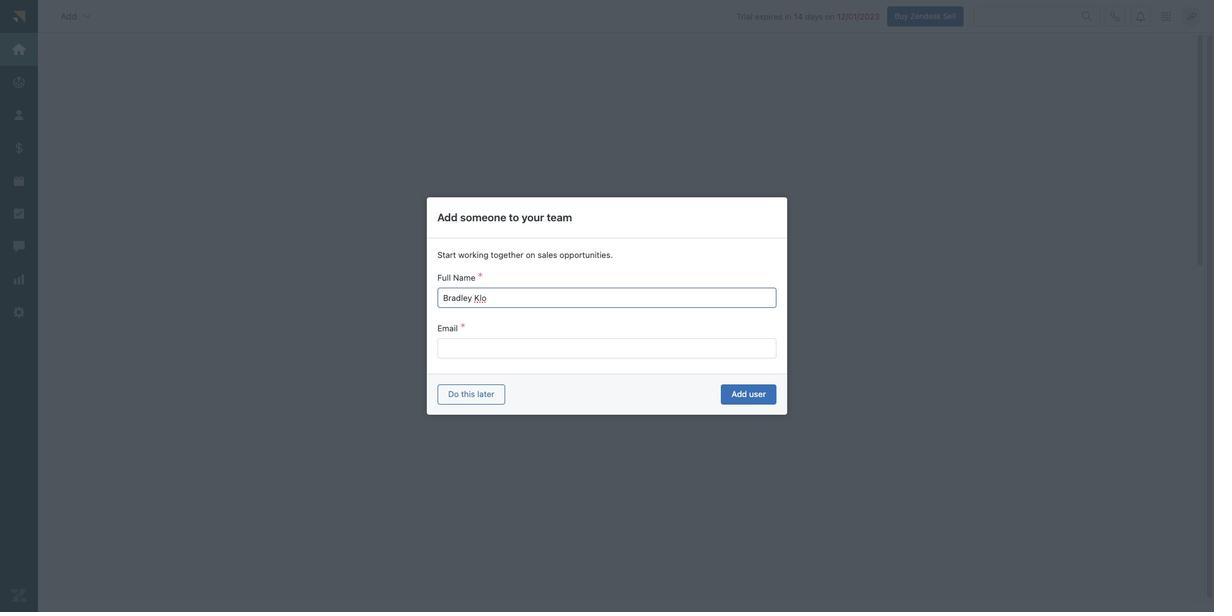 Task type: vqa. For each thing, say whether or not it's contained in the screenshot.
PHONE button
no



Task type: locate. For each thing, give the bounding box(es) containing it.
0 vertical spatial on
[[825, 11, 835, 21]]

0 horizontal spatial asterisk image
[[460, 323, 465, 333]]

sell
[[943, 11, 956, 21]]

buy
[[894, 11, 908, 21]]

asterisk image
[[478, 273, 483, 283], [460, 323, 465, 333]]

buy zendesk sell button
[[887, 6, 964, 26]]

on
[[825, 11, 835, 21], [526, 250, 535, 260]]

zendesk image
[[11, 587, 27, 604]]

add button
[[51, 4, 102, 29]]

do
[[448, 389, 459, 399]]

add
[[61, 10, 77, 21], [437, 211, 458, 224], [732, 389, 747, 399]]

asterisk image right name
[[478, 273, 483, 283]]

0 vertical spatial asterisk image
[[478, 273, 483, 283]]

search image
[[1082, 11, 1092, 21]]

trial expires in 14 days on 12/01/2023
[[737, 11, 880, 21]]

add inside add user button
[[732, 389, 747, 399]]

0 horizontal spatial add
[[61, 10, 77, 21]]

1 horizontal spatial on
[[825, 11, 835, 21]]

days
[[805, 11, 823, 21]]

expires
[[755, 11, 782, 21]]

zendesk products image
[[1162, 12, 1170, 21]]

your
[[522, 211, 544, 224]]

bell image
[[1136, 11, 1146, 21]]

add left chevron down icon
[[61, 10, 77, 21]]

asterisk image right email
[[460, 323, 465, 333]]

1 vertical spatial on
[[526, 250, 535, 260]]

on right days
[[825, 11, 835, 21]]

in
[[785, 11, 791, 21]]

email
[[437, 323, 458, 333]]

full name
[[437, 273, 475, 283]]

add for add user
[[732, 389, 747, 399]]

asterisk image for email
[[460, 323, 465, 333]]

add someone to your team
[[437, 211, 572, 224]]

2 vertical spatial add
[[732, 389, 747, 399]]

14
[[794, 11, 803, 21]]

1 horizontal spatial asterisk image
[[478, 273, 483, 283]]

name
[[453, 273, 475, 283]]

1 vertical spatial add
[[437, 211, 458, 224]]

1 vertical spatial asterisk image
[[460, 323, 465, 333]]

0 horizontal spatial on
[[526, 250, 535, 260]]

buy zendesk sell
[[894, 11, 956, 21]]

someone
[[460, 211, 506, 224]]

trial
[[737, 11, 753, 21]]

together
[[491, 250, 523, 260]]

add left user
[[732, 389, 747, 399]]

on left 'sales'
[[526, 250, 535, 260]]

0 vertical spatial add
[[61, 10, 77, 21]]

working
[[458, 250, 488, 260]]

2 horizontal spatial add
[[732, 389, 747, 399]]

add inside add button
[[61, 10, 77, 21]]

1 horizontal spatial add
[[437, 211, 458, 224]]

add left someone
[[437, 211, 458, 224]]



Task type: describe. For each thing, give the bounding box(es) containing it.
Full Name field
[[443, 288, 766, 307]]

Email field
[[443, 339, 766, 358]]

add for add
[[61, 10, 77, 21]]

zendesk
[[910, 11, 941, 21]]

add user
[[732, 389, 766, 399]]

calls image
[[1110, 11, 1120, 21]]

do this later button
[[437, 384, 505, 404]]

team
[[547, 211, 572, 224]]

jp button
[[1181, 6, 1201, 26]]

start
[[437, 250, 456, 260]]

opportunities.
[[560, 250, 613, 260]]

add for add someone to your team
[[437, 211, 458, 224]]

full
[[437, 273, 451, 283]]

do this later
[[448, 389, 494, 399]]

to
[[509, 211, 519, 224]]

jp
[[1186, 11, 1196, 21]]

later
[[477, 389, 494, 399]]

chevron down image
[[82, 11, 92, 21]]

12/01/2023
[[837, 11, 880, 21]]

add user button
[[721, 384, 777, 404]]

this
[[461, 389, 475, 399]]

asterisk image for full name
[[478, 273, 483, 283]]

start working together on sales opportunities.
[[437, 250, 613, 260]]

user
[[749, 389, 766, 399]]

sales
[[538, 250, 557, 260]]



